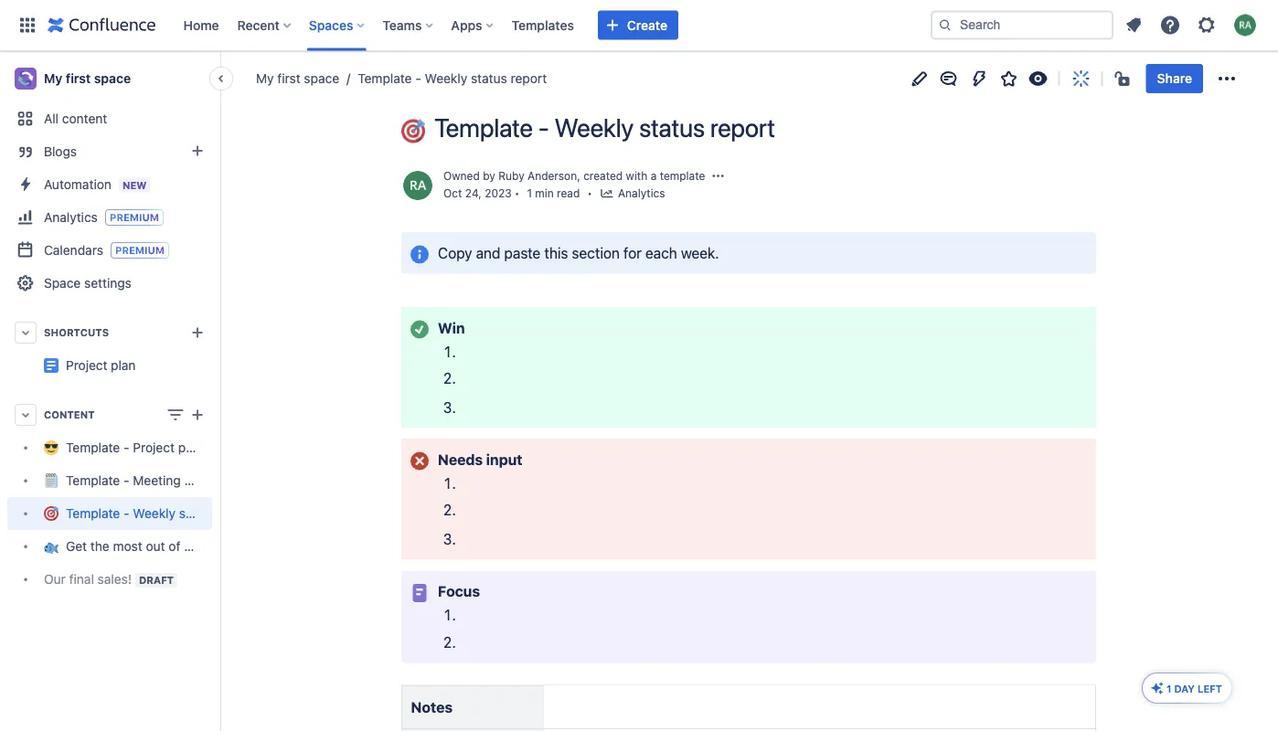 Task type: describe. For each thing, give the bounding box(es) containing it.
2 my from the left
[[256, 71, 274, 86]]

1 horizontal spatial space
[[246, 539, 282, 554]]

2 horizontal spatial report
[[710, 112, 775, 143]]

paste
[[504, 244, 541, 261]]

1 day left button
[[1143, 674, 1231, 703]]

shortcuts button
[[7, 316, 212, 349]]

ruby anderson link
[[498, 169, 577, 182]]

get the most out of your team space link
[[7, 530, 282, 563]]

premium image for analytics
[[105, 209, 163, 226]]

tree inside space element
[[7, 432, 282, 596]]

1 horizontal spatial my first space link
[[256, 69, 339, 88]]

more actions image
[[1216, 68, 1238, 90]]

space element
[[0, 51, 282, 731]]

needs
[[438, 451, 483, 468]]

teams button
[[377, 11, 440, 40]]

meeting
[[133, 473, 181, 488]]

template - weekly status report inside tree
[[66, 506, 255, 521]]

1 day left
[[1166, 683, 1222, 695]]

get the most out of your team space
[[66, 539, 282, 554]]

project plan link down the shortcuts dropdown button
[[66, 358, 136, 373]]

calendars
[[44, 242, 103, 257]]

1 horizontal spatial project
[[133, 440, 175, 455]]

blogs
[[44, 144, 77, 159]]

share
[[1157, 71, 1192, 86]]

each
[[645, 244, 677, 261]]

template up by
[[434, 112, 533, 143]]

a
[[651, 169, 657, 182]]

my inside space element
[[44, 71, 62, 86]]

content
[[44, 409, 95, 421]]

quick summary image
[[1070, 68, 1092, 90]]

report inside tree
[[219, 506, 255, 521]]

panel info image
[[409, 243, 431, 265]]

1 horizontal spatial report
[[511, 71, 547, 86]]

templates
[[512, 17, 574, 32]]

notes
[[184, 473, 217, 488]]

- for template - meeting notes link
[[123, 473, 129, 488]]

and
[[476, 244, 500, 261]]

template for template - meeting notes link
[[66, 473, 120, 488]]

section
[[572, 244, 620, 261]]

my first space inside space element
[[44, 71, 131, 86]]

owned
[[443, 169, 480, 182]]

- up :dart: image
[[415, 71, 421, 86]]

our
[[44, 572, 66, 587]]

- for template - project plan link at bottom
[[123, 440, 129, 455]]

oct
[[443, 187, 462, 200]]

weekly inside tree
[[133, 506, 176, 521]]

1 min read
[[527, 187, 580, 200]]

for
[[623, 244, 642, 261]]

change view image
[[165, 404, 186, 426]]

add shortcut image
[[186, 322, 208, 344]]

share button
[[1146, 64, 1203, 93]]

notification icon image
[[1123, 14, 1145, 36]]

stop watching image
[[1027, 68, 1049, 90]]

analytics inside space element
[[44, 209, 98, 224]]

draft
[[139, 574, 174, 586]]

automation
[[44, 176, 111, 192]]

our final sales! draft
[[44, 572, 174, 587]]

panel success image
[[409, 318, 431, 340]]

notes
[[411, 698, 453, 716]]

appswitcher icon image
[[16, 14, 38, 36]]

settings icon image
[[1196, 14, 1218, 36]]

this
[[544, 244, 568, 261]]

ruby
[[498, 169, 524, 182]]

Search field
[[931, 11, 1114, 40]]

panel error image
[[409, 450, 431, 472]]

new
[[122, 179, 147, 191]]

ruby anderson image
[[403, 171, 432, 200]]

:dart: image
[[401, 119, 425, 143]]

content
[[62, 111, 107, 126]]

- up ruby anderson link
[[538, 112, 549, 143]]

focus
[[438, 583, 480, 600]]

recent button
[[232, 11, 298, 40]]

win
[[438, 319, 465, 336]]

template - project plan link
[[7, 432, 212, 464]]

copy and paste this section for each week.
[[438, 244, 719, 261]]

all content
[[44, 111, 107, 126]]

blogs link
[[7, 135, 212, 168]]

template for template - project plan link at bottom
[[66, 440, 120, 455]]

oct 24, 2023
[[443, 187, 512, 200]]

team
[[213, 539, 243, 554]]

0 vertical spatial status
[[471, 71, 507, 86]]

automation menu button icon image
[[969, 68, 991, 90]]

settings
[[84, 276, 132, 291]]

space settings
[[44, 276, 132, 291]]

all
[[44, 111, 59, 126]]

apps
[[451, 17, 482, 32]]

template down teams
[[358, 71, 412, 86]]

home
[[183, 17, 219, 32]]

anderson
[[528, 169, 577, 182]]

most
[[113, 539, 142, 554]]



Task type: vqa. For each thing, say whether or not it's contained in the screenshot.
"announcements"
no



Task type: locate. For each thing, give the bounding box(es) containing it.
project plan link
[[7, 349, 282, 382], [66, 358, 136, 373]]

create button
[[598, 11, 678, 40]]

1 vertical spatial premium image
[[111, 242, 169, 259]]

:dart: image
[[401, 119, 425, 143]]

space
[[94, 71, 131, 86], [304, 71, 339, 86], [246, 539, 282, 554]]

1 horizontal spatial weekly
[[425, 71, 467, 86]]

input
[[486, 451, 522, 468]]

copy
[[438, 244, 472, 261]]

project plan inside 'link'
[[212, 351, 282, 366]]

0 horizontal spatial report
[[219, 506, 255, 521]]

0 vertical spatial template - weekly status report
[[358, 71, 547, 86]]

premium image for calendars
[[111, 242, 169, 259]]

weekly up created
[[555, 112, 634, 143]]

left
[[1198, 683, 1222, 695]]

2 horizontal spatial space
[[304, 71, 339, 86]]

0 horizontal spatial weekly
[[133, 506, 176, 521]]

1 right premium icon
[[1166, 683, 1172, 695]]

template - weekly status report up created
[[434, 112, 775, 143]]

1 horizontal spatial my
[[256, 71, 274, 86]]

owned by ruby anderson , created with a template
[[443, 169, 705, 182]]

created
[[583, 169, 623, 182]]

template - project plan
[[66, 440, 203, 455]]

template - weekly status report
[[358, 71, 547, 86], [434, 112, 775, 143], [66, 506, 255, 521]]

project for the project plan 'link' on top of change view icon
[[212, 351, 254, 366]]

2 horizontal spatial project
[[212, 351, 254, 366]]

min
[[535, 187, 554, 200]]

1 my from the left
[[44, 71, 62, 86]]

analytics
[[618, 187, 665, 200], [44, 209, 98, 224]]

report up 'team' on the bottom left of the page
[[219, 506, 255, 521]]

- up template - meeting notes link
[[123, 440, 129, 455]]

my down recent popup button
[[256, 71, 274, 86]]

1 left min
[[527, 187, 532, 200]]

banner
[[0, 0, 1278, 51]]

24,
[[465, 187, 482, 200]]

recent
[[237, 17, 280, 32]]

project plan for the project plan 'link' below the shortcuts dropdown button
[[66, 358, 136, 373]]

1 inside 1 day left popup button
[[1166, 683, 1172, 695]]

project plan for the project plan 'link' on top of change view icon
[[212, 351, 282, 366]]

star image
[[998, 68, 1020, 90]]

0 vertical spatial premium image
[[105, 209, 163, 226]]

2 my first space from the left
[[256, 71, 339, 86]]

premium icon image
[[1150, 681, 1165, 696]]

analytics button
[[600, 185, 665, 203]]

template up the the
[[66, 506, 120, 521]]

template - meeting notes
[[66, 473, 217, 488]]

all content link
[[7, 102, 212, 135]]

template for bottommost template - weekly status report link
[[66, 506, 120, 521]]

1
[[527, 187, 532, 200], [1166, 683, 1172, 695]]

0 horizontal spatial plan
[[111, 358, 136, 373]]

2 first from the left
[[277, 71, 300, 86]]

edit this page image
[[908, 68, 930, 90]]

templates link
[[506, 11, 580, 40]]

1 my first space from the left
[[44, 71, 131, 86]]

0 vertical spatial weekly
[[425, 71, 467, 86]]

1 horizontal spatial my first space
[[256, 71, 339, 86]]

first
[[66, 71, 91, 86], [277, 71, 300, 86]]

your
[[184, 539, 210, 554]]

week.
[[681, 244, 719, 261]]

1 vertical spatial 1
[[1166, 683, 1172, 695]]

template down content dropdown button
[[66, 440, 120, 455]]

sales!
[[97, 572, 132, 587]]

0 vertical spatial report
[[511, 71, 547, 86]]

space down spaces
[[304, 71, 339, 86]]

space settings link
[[7, 267, 212, 300]]

global element
[[11, 0, 927, 51]]

analytics up calendars
[[44, 209, 98, 224]]

the
[[90, 539, 109, 554]]

report up manage page ownership image
[[710, 112, 775, 143]]

premium image up the space settings link
[[111, 242, 169, 259]]

out
[[146, 539, 165, 554]]

final
[[69, 572, 94, 587]]

project inside 'link'
[[212, 351, 254, 366]]

manage page ownership image
[[711, 169, 725, 183]]

my first space link down recent popup button
[[256, 69, 339, 88]]

day
[[1174, 683, 1195, 695]]

help icon image
[[1159, 14, 1181, 36]]

analytics down the with
[[618, 187, 665, 200]]

0 horizontal spatial 1
[[527, 187, 532, 200]]

my first space link
[[7, 60, 212, 97], [256, 69, 339, 88]]

get
[[66, 539, 87, 554]]

my first space down recent popup button
[[256, 71, 339, 86]]

0 horizontal spatial space
[[94, 71, 131, 86]]

weekly down apps
[[425, 71, 467, 86]]

- up most
[[123, 506, 129, 521]]

1 vertical spatial report
[[710, 112, 775, 143]]

template - project plan image
[[44, 358, 59, 373]]

0 vertical spatial 1
[[527, 187, 532, 200]]

template - weekly status report link up most
[[7, 497, 255, 530]]

confluence image
[[48, 14, 156, 36], [48, 14, 156, 36]]

template
[[358, 71, 412, 86], [434, 112, 533, 143], [66, 440, 120, 455], [66, 473, 120, 488], [66, 506, 120, 521]]

- for bottommost template - weekly status report link
[[123, 506, 129, 521]]

read
[[557, 187, 580, 200]]

premium image inside calendars link
[[111, 242, 169, 259]]

space up all content link
[[94, 71, 131, 86]]

weekly up out
[[133, 506, 176, 521]]

my first space up content
[[44, 71, 131, 86]]

2 horizontal spatial plan
[[257, 351, 282, 366]]

0 horizontal spatial analytics
[[44, 209, 98, 224]]

home link
[[178, 11, 225, 40]]

1 horizontal spatial status
[[471, 71, 507, 86]]

1 first from the left
[[66, 71, 91, 86]]

2 horizontal spatial status
[[639, 112, 705, 143]]

-
[[415, 71, 421, 86], [538, 112, 549, 143], [123, 440, 129, 455], [123, 473, 129, 488], [123, 506, 129, 521]]

panel note image
[[409, 582, 431, 604]]

create content image
[[186, 404, 208, 426]]

search image
[[938, 18, 953, 32]]

0 vertical spatial analytics
[[618, 187, 665, 200]]

status down apps popup button
[[471, 71, 507, 86]]

1 vertical spatial template - weekly status report
[[434, 112, 775, 143]]

plan for the project plan 'link' on top of change view icon
[[257, 351, 282, 366]]

by
[[483, 169, 495, 182]]

your profile and preferences image
[[1234, 14, 1256, 36]]

my up all at the top left of page
[[44, 71, 62, 86]]

1 vertical spatial analytics
[[44, 209, 98, 224]]

,
[[577, 169, 580, 182]]

template - weekly status report link down apps
[[339, 69, 547, 88]]

0 horizontal spatial status
[[179, 506, 215, 521]]

2 vertical spatial weekly
[[133, 506, 176, 521]]

2 horizontal spatial weekly
[[555, 112, 634, 143]]

0 horizontal spatial my first space link
[[7, 60, 212, 97]]

1 horizontal spatial analytics
[[618, 187, 665, 200]]

analytics link
[[7, 201, 212, 234]]

analytics inside button
[[618, 187, 665, 200]]

report down the templates 'link'
[[511, 71, 547, 86]]

1 horizontal spatial template - weekly status report link
[[339, 69, 547, 88]]

1 horizontal spatial 1
[[1166, 683, 1172, 695]]

first inside space element
[[66, 71, 91, 86]]

plan
[[257, 351, 282, 366], [111, 358, 136, 373], [178, 440, 203, 455]]

with a template button
[[626, 168, 705, 184]]

1 horizontal spatial first
[[277, 71, 300, 86]]

premium image
[[105, 209, 163, 226], [111, 242, 169, 259]]

tree
[[7, 432, 282, 596]]

2 vertical spatial report
[[219, 506, 255, 521]]

2 vertical spatial status
[[179, 506, 215, 521]]

copy image
[[400, 308, 421, 330]]

1 vertical spatial template - weekly status report link
[[7, 497, 255, 530]]

status inside tree
[[179, 506, 215, 521]]

status up with a template button
[[639, 112, 705, 143]]

apps button
[[446, 11, 501, 40]]

1 horizontal spatial project plan
[[212, 351, 282, 366]]

1 for 1 min read
[[527, 187, 532, 200]]

plan for the project plan 'link' below the shortcuts dropdown button
[[111, 358, 136, 373]]

0 vertical spatial template - weekly status report link
[[339, 69, 547, 88]]

project plan
[[212, 351, 282, 366], [66, 358, 136, 373]]

first up all content
[[66, 71, 91, 86]]

content button
[[7, 399, 212, 432]]

my first space
[[44, 71, 131, 86], [256, 71, 339, 86]]

banner containing home
[[0, 0, 1278, 51]]

space
[[44, 276, 81, 291]]

report
[[511, 71, 547, 86], [710, 112, 775, 143], [219, 506, 255, 521]]

tree containing template - project plan
[[7, 432, 282, 596]]

0 horizontal spatial my first space
[[44, 71, 131, 86]]

plan inside 'link'
[[257, 351, 282, 366]]

0 horizontal spatial first
[[66, 71, 91, 86]]

template - meeting notes link
[[7, 464, 217, 497]]

shortcuts
[[44, 327, 109, 339]]

template down template - project plan link at bottom
[[66, 473, 120, 488]]

project for the project plan 'link' below the shortcuts dropdown button
[[66, 358, 107, 373]]

create a blog image
[[186, 140, 208, 162]]

template
[[660, 169, 705, 182]]

0 horizontal spatial project plan
[[66, 358, 136, 373]]

template - weekly status report down apps
[[358, 71, 547, 86]]

2023
[[485, 187, 512, 200]]

premium image down new
[[105, 209, 163, 226]]

1 for 1 day left
[[1166, 683, 1172, 695]]

1 horizontal spatial plan
[[178, 440, 203, 455]]

my first space link inside space element
[[7, 60, 212, 97]]

my
[[44, 71, 62, 86], [256, 71, 274, 86]]

1 vertical spatial status
[[639, 112, 705, 143]]

- left 'meeting' at the left bottom
[[123, 473, 129, 488]]

calendars link
[[7, 234, 212, 267]]

of
[[169, 539, 180, 554]]

with
[[626, 169, 648, 182]]

template - weekly status report link
[[339, 69, 547, 88], [7, 497, 255, 530]]

needs input
[[438, 451, 522, 468]]

2 vertical spatial template - weekly status report
[[66, 506, 255, 521]]

space right 'team' on the bottom left of the page
[[246, 539, 282, 554]]

first down recent popup button
[[277, 71, 300, 86]]

create
[[627, 17, 667, 32]]

premium image inside analytics link
[[105, 209, 163, 226]]

status up 'your'
[[179, 506, 215, 521]]

0 horizontal spatial template - weekly status report link
[[7, 497, 255, 530]]

no restrictions image
[[1113, 68, 1135, 90]]

project plan link up change view icon
[[7, 349, 282, 382]]

0 horizontal spatial project
[[66, 358, 107, 373]]

status
[[471, 71, 507, 86], [639, 112, 705, 143], [179, 506, 215, 521]]

spaces button
[[303, 11, 372, 40]]

my first space link up all content link
[[7, 60, 212, 97]]

1 vertical spatial weekly
[[555, 112, 634, 143]]

weekly
[[425, 71, 467, 86], [555, 112, 634, 143], [133, 506, 176, 521]]

0 horizontal spatial my
[[44, 71, 62, 86]]

teams
[[382, 17, 422, 32]]

template - weekly status report down 'meeting' at the left bottom
[[66, 506, 255, 521]]

spaces
[[309, 17, 353, 32]]



